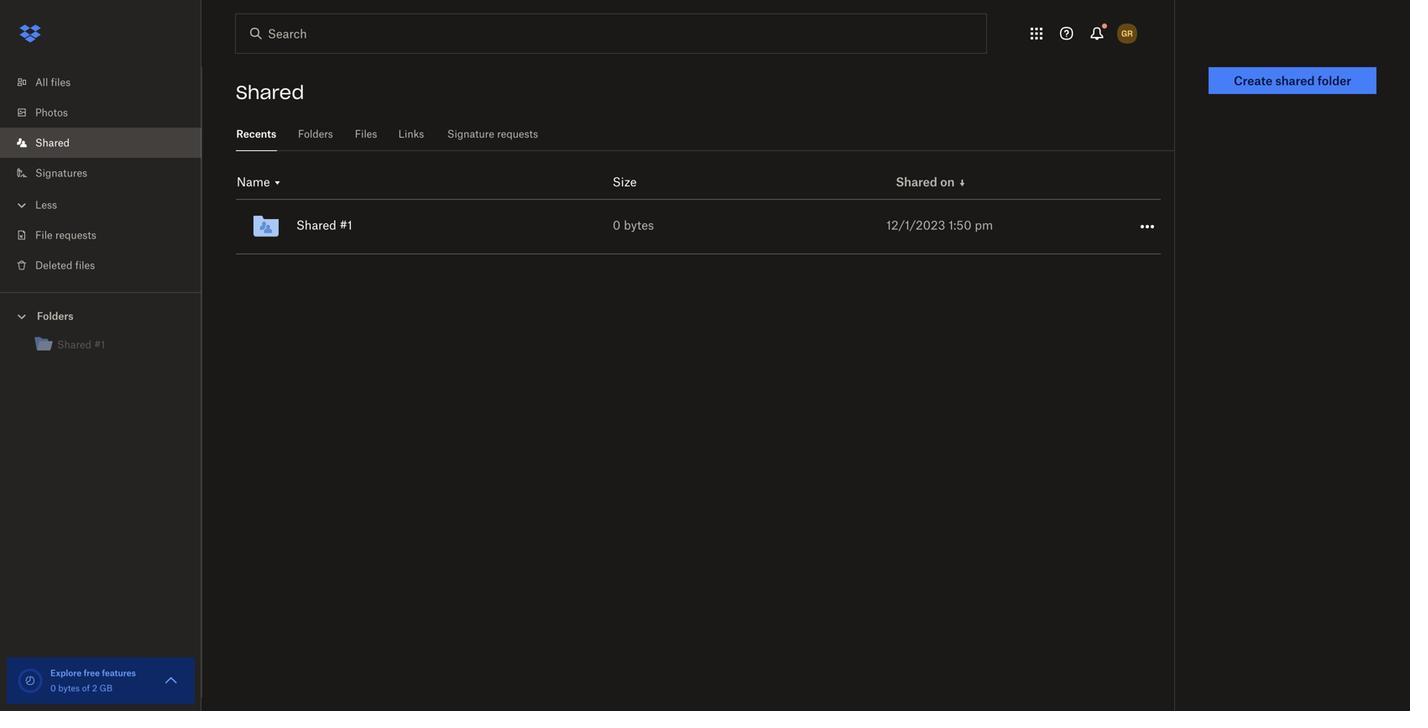 Task type: locate. For each thing, give the bounding box(es) containing it.
files link
[[354, 118, 378, 149]]

folders inside "button"
[[37, 310, 74, 322]]

on
[[941, 175, 955, 189]]

size button
[[613, 175, 637, 189]]

features
[[102, 668, 136, 678]]

less
[[35, 199, 57, 211]]

0 vertical spatial 0
[[613, 218, 621, 232]]

file requests link
[[13, 220, 202, 250]]

1 vertical spatial folders
[[37, 310, 74, 322]]

1 vertical spatial files
[[75, 259, 95, 272]]

all
[[35, 76, 48, 89]]

folders down deleted
[[37, 310, 74, 322]]

gr
[[1122, 28, 1133, 39]]

folder
[[1318, 73, 1352, 88]]

1 vertical spatial requests
[[55, 229, 96, 241]]

links
[[399, 128, 424, 140]]

requests right the signature at left
[[497, 128, 538, 140]]

1 vertical spatial 0
[[50, 683, 56, 694]]

1 horizontal spatial folders
[[298, 128, 333, 140]]

shared on
[[896, 175, 955, 189]]

more actions image
[[1138, 217, 1158, 237]]

0 vertical spatial files
[[51, 76, 71, 89]]

requests
[[497, 128, 538, 140], [55, 229, 96, 241]]

less image
[[13, 197, 30, 214]]

files
[[51, 76, 71, 89], [75, 259, 95, 272]]

name button
[[237, 175, 283, 190]]

0 horizontal spatial bytes
[[58, 683, 80, 694]]

create
[[1234, 73, 1273, 88]]

size
[[613, 175, 637, 189]]

create shared folder button
[[1209, 67, 1377, 94]]

shared down photos at the left top
[[35, 136, 70, 149]]

list
[[0, 57, 202, 292]]

create shared folder
[[1234, 73, 1352, 88]]

bytes
[[624, 218, 654, 232], [58, 683, 80, 694]]

0 horizontal spatial 0
[[50, 683, 56, 694]]

folders inside tab list
[[298, 128, 333, 140]]

signature requests
[[447, 128, 538, 140]]

0 horizontal spatial files
[[51, 76, 71, 89]]

recents
[[236, 128, 277, 140]]

folders left files
[[298, 128, 333, 140]]

list containing all files
[[0, 57, 202, 292]]

files right deleted
[[75, 259, 95, 272]]

0 down 'size'
[[613, 218, 621, 232]]

shared
[[236, 81, 304, 104], [35, 136, 70, 149], [896, 175, 938, 189], [296, 218, 337, 232]]

Search in folder "Dropbox" text field
[[268, 24, 952, 43]]

#1
[[340, 218, 352, 232]]

1 horizontal spatial bytes
[[624, 218, 654, 232]]

folders
[[298, 128, 333, 140], [37, 310, 74, 322]]

pm
[[975, 218, 993, 232]]

name
[[237, 175, 270, 189]]

bytes down 'size'
[[624, 218, 654, 232]]

shared #1 image
[[249, 210, 283, 243]]

shared up recents link in the left of the page
[[236, 81, 304, 104]]

requests inside "link"
[[497, 128, 538, 140]]

requests inside 'link'
[[55, 229, 96, 241]]

1 horizontal spatial requests
[[497, 128, 538, 140]]

0 vertical spatial folders
[[298, 128, 333, 140]]

recents link
[[236, 118, 277, 149]]

0 vertical spatial bytes
[[624, 218, 654, 232]]

requests right "file"
[[55, 229, 96, 241]]

0 vertical spatial requests
[[497, 128, 538, 140]]

photos
[[35, 106, 68, 119]]

shared left on
[[896, 175, 938, 189]]

free
[[84, 668, 100, 678]]

0 down explore at the left bottom of the page
[[50, 683, 56, 694]]

0
[[613, 218, 621, 232], [50, 683, 56, 694]]

all files
[[35, 76, 71, 89]]

tab list
[[236, 118, 1175, 151]]

0 inside explore free features 0 bytes of 2 gb
[[50, 683, 56, 694]]

0 horizontal spatial requests
[[55, 229, 96, 241]]

explore
[[50, 668, 82, 678]]

0 horizontal spatial folders
[[37, 310, 74, 322]]

shared on button
[[896, 175, 968, 190]]

1 vertical spatial bytes
[[58, 683, 80, 694]]

signatures link
[[13, 158, 202, 188]]

deleted files
[[35, 259, 95, 272]]

requests for file requests
[[55, 229, 96, 241]]

links link
[[398, 118, 425, 149]]

files right "all"
[[51, 76, 71, 89]]

bytes down explore at the left bottom of the page
[[58, 683, 80, 694]]

gr button
[[1114, 20, 1141, 47]]

1 horizontal spatial files
[[75, 259, 95, 272]]

folders link
[[297, 118, 334, 149]]

2
[[92, 683, 97, 694]]



Task type: describe. For each thing, give the bounding box(es) containing it.
shared list item
[[0, 128, 202, 158]]

template stateless image
[[273, 178, 283, 188]]

shared left #1
[[296, 218, 337, 232]]

deleted
[[35, 259, 72, 272]]

quota usage element
[[17, 668, 44, 694]]

deleted files link
[[13, 250, 202, 280]]

12/1/2023 1:50 pm
[[887, 218, 993, 232]]

folders button
[[0, 303, 202, 328]]

signature
[[447, 128, 495, 140]]

shared #1 link
[[249, 200, 656, 254]]

file requests
[[35, 229, 96, 241]]

tab list containing recents
[[236, 118, 1175, 151]]

shared inside dropdown button
[[896, 175, 938, 189]]

12/1/2023
[[887, 218, 946, 232]]

signatures
[[35, 167, 87, 179]]

shared #1
[[296, 218, 352, 232]]

0 bytes
[[613, 218, 654, 232]]

requests for signature requests
[[497, 128, 538, 140]]

shared inside "list item"
[[35, 136, 70, 149]]

dropbox image
[[13, 17, 47, 50]]

template stateless image
[[958, 178, 968, 188]]

files for deleted files
[[75, 259, 95, 272]]

gb
[[100, 683, 113, 694]]

file
[[35, 229, 53, 241]]

of
[[82, 683, 90, 694]]

shared link
[[13, 128, 202, 158]]

photos link
[[13, 97, 202, 128]]

all files link
[[13, 67, 202, 97]]

1:50
[[949, 218, 972, 232]]

bytes inside explore free features 0 bytes of 2 gb
[[58, 683, 80, 694]]

signature requests link
[[445, 118, 541, 149]]

shared
[[1276, 73, 1315, 88]]

files
[[355, 128, 377, 140]]

explore free features 0 bytes of 2 gb
[[50, 668, 136, 694]]

1 horizontal spatial 0
[[613, 218, 621, 232]]

files for all files
[[51, 76, 71, 89]]



Task type: vqa. For each thing, say whether or not it's contained in the screenshot.
bottommost FOLDERS
yes



